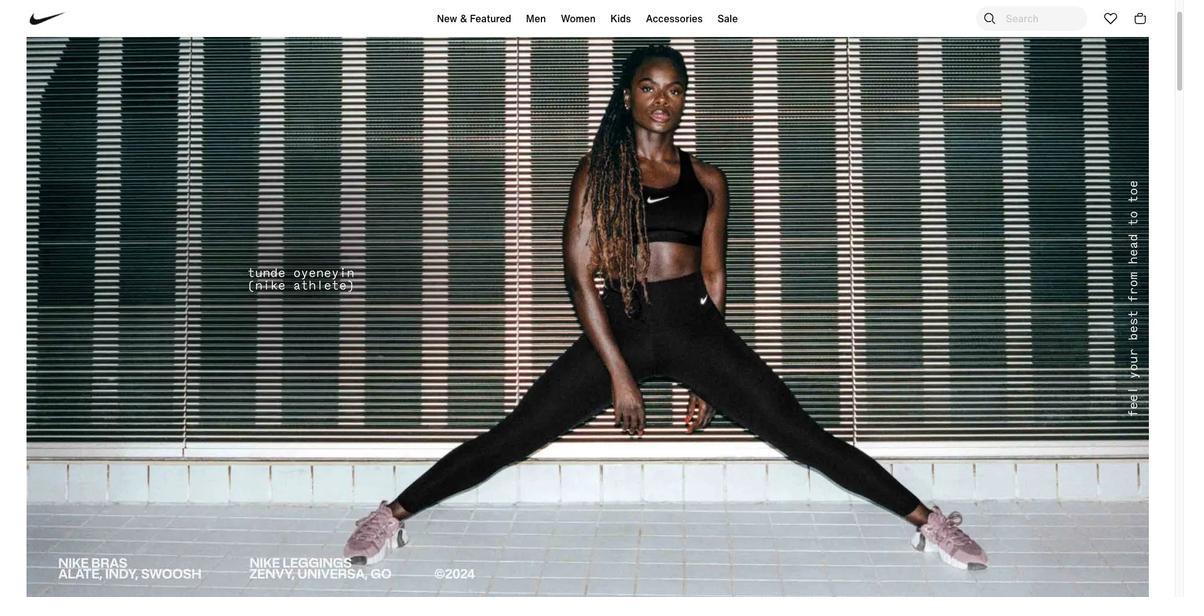 Task type: locate. For each thing, give the bounding box(es) containing it.
open search modal image
[[983, 11, 998, 26]]

menu bar
[[210, 2, 966, 39]]



Task type: describe. For each thing, give the bounding box(es) containing it.
Search Products text field
[[977, 6, 1088, 31]]

favorites image
[[1104, 11, 1119, 26]]

nike home page image
[[24, 0, 72, 43]]



Task type: vqa. For each thing, say whether or not it's contained in the screenshot.
menu bar
yes



